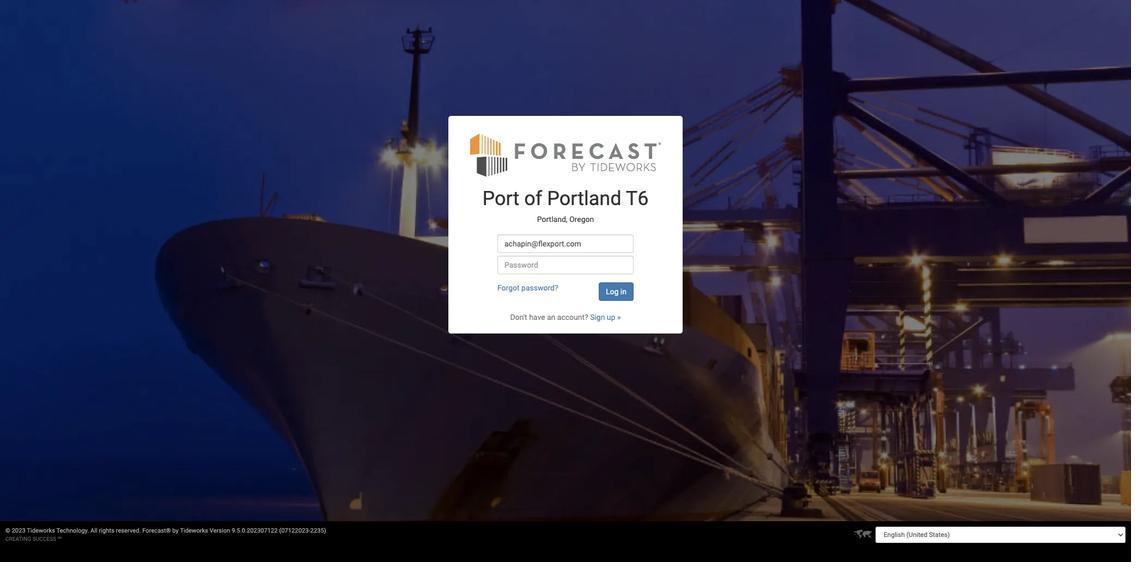 Task type: vqa. For each thing, say whether or not it's contained in the screenshot.
1 to the bottom
no



Task type: locate. For each thing, give the bounding box(es) containing it.
1 horizontal spatial tideworks
[[180, 528, 208, 535]]

of
[[524, 188, 542, 210]]

0 horizontal spatial tideworks
[[27, 528, 55, 535]]

t6
[[626, 188, 649, 210]]

creating
[[5, 537, 31, 543]]

2023
[[12, 528, 25, 535]]

by
[[172, 528, 179, 535]]

version
[[210, 528, 230, 535]]

℠
[[58, 537, 62, 543]]

forgot password? link
[[497, 284, 558, 293]]

port of portland t6 portland, oregon
[[482, 188, 649, 224]]

technology.
[[56, 528, 89, 535]]

1 tideworks from the left
[[27, 528, 55, 535]]

Password password field
[[497, 256, 634, 275]]

reserved.
[[116, 528, 141, 535]]

tideworks
[[27, 528, 55, 535], [180, 528, 208, 535]]

rights
[[99, 528, 114, 535]]

sign up » link
[[590, 313, 621, 322]]

have
[[529, 313, 545, 322]]

Email or username text field
[[497, 235, 634, 253]]

9.5.0.202307122
[[232, 528, 278, 535]]

don't
[[510, 313, 527, 322]]

tideworks right by
[[180, 528, 208, 535]]

tideworks up success
[[27, 528, 55, 535]]

»
[[617, 313, 621, 322]]



Task type: describe. For each thing, give the bounding box(es) containing it.
(07122023-
[[279, 528, 310, 535]]

forgot password? log in
[[497, 284, 627, 296]]

account?
[[557, 313, 588, 322]]

© 2023 tideworks technology. all rights reserved. forecast® by tideworks version 9.5.0.202307122 (07122023-2235) creating success ℠
[[5, 528, 326, 543]]

portland
[[547, 188, 621, 210]]

2235)
[[310, 528, 326, 535]]

don't have an account? sign up »
[[510, 313, 621, 322]]

2 tideworks from the left
[[180, 528, 208, 535]]

forecast®
[[142, 528, 171, 535]]

log
[[606, 288, 619, 296]]

forgot
[[497, 284, 520, 293]]

©
[[5, 528, 10, 535]]

oregon
[[569, 215, 594, 224]]

portland,
[[537, 215, 567, 224]]

success
[[33, 537, 56, 543]]

port
[[482, 188, 519, 210]]

up
[[607, 313, 615, 322]]

log in button
[[599, 283, 634, 301]]

in
[[620, 288, 627, 296]]

an
[[547, 313, 555, 322]]

forecast® by tideworks image
[[470, 132, 661, 178]]

sign
[[590, 313, 605, 322]]

password?
[[521, 284, 558, 293]]

all
[[90, 528, 97, 535]]



